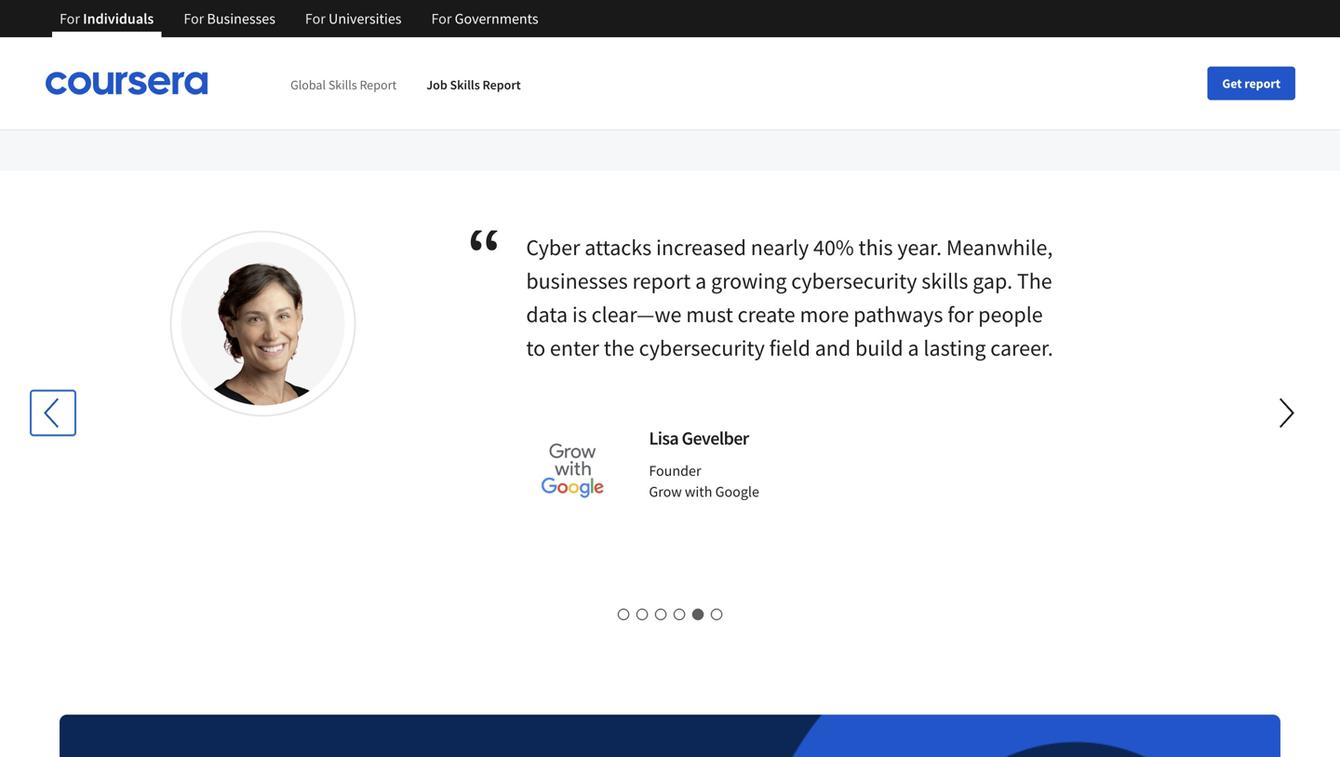 Task type: vqa. For each thing, say whether or not it's contained in the screenshot.
Online Courses Are A Great Way To Explore Your Programming Options. If You'Re Interested In Web And App Development, Consider Enrolling In Meta'S
no



Task type: describe. For each thing, give the bounding box(es) containing it.
individuals
[[83, 9, 154, 28]]

for for businesses
[[184, 9, 204, 28]]

businesses
[[207, 9, 276, 28]]

job
[[427, 77, 448, 93]]

clear—we
[[592, 300, 682, 328]]

grow
[[649, 483, 682, 501]]

for for individuals
[[60, 9, 80, 28]]

is
[[573, 300, 587, 328]]

get report button
[[1208, 67, 1296, 100]]

build
[[856, 334, 904, 362]]

skills for job
[[450, 77, 480, 93]]

global
[[291, 77, 326, 93]]

founder
[[649, 462, 702, 480]]

data
[[526, 300, 568, 328]]

skills for global
[[329, 77, 357, 93]]

report inside button
[[1245, 75, 1281, 92]]

more
[[800, 300, 850, 328]]

get report
[[1223, 75, 1281, 92]]

attacks
[[585, 233, 652, 261]]

meanwhile,
[[947, 233, 1053, 261]]

for governments
[[432, 9, 539, 28]]

lisa
[[649, 427, 679, 450]]

cyber attacks increased nearly 40% this year. meanwhile, businesses report a growing cybersecurity skills gap. the data is clear—we must create more pathways for people to enter the cybersecurity field and build a lasting career.
[[526, 233, 1054, 362]]

40%
[[814, 233, 854, 261]]

banner navigation
[[45, 0, 554, 37]]

the
[[1018, 267, 1053, 295]]

founder grow with google
[[649, 462, 760, 501]]

report for global skills report
[[360, 77, 397, 93]]

universities
[[329, 9, 402, 28]]

0 vertical spatial a
[[696, 267, 707, 295]]

pathways
[[854, 300, 944, 328]]

businesses
[[526, 267, 628, 295]]

create
[[738, 300, 796, 328]]

governments
[[455, 9, 539, 28]]

global skills report
[[291, 77, 397, 93]]

career.
[[991, 334, 1054, 362]]

report inside cyber attacks increased nearly 40% this year. meanwhile, businesses report a growing cybersecurity skills gap. the data is clear—we must create more pathways for people to enter the cybersecurity field and build a lasting career.
[[633, 267, 691, 295]]

go to next slide image
[[1265, 391, 1310, 435]]

to
[[526, 334, 546, 362]]



Task type: locate. For each thing, give the bounding box(es) containing it.
field
[[770, 334, 811, 362]]

skills right job at the left top
[[450, 77, 480, 93]]

1 horizontal spatial report
[[1245, 75, 1281, 92]]

for
[[948, 300, 974, 328]]

0 horizontal spatial report
[[633, 267, 691, 295]]

a down increased in the top of the page
[[696, 267, 707, 295]]

1 horizontal spatial report
[[483, 77, 521, 93]]

1 horizontal spatial skills
[[450, 77, 480, 93]]

2 report from the left
[[483, 77, 521, 93]]

cybersecurity down 40%
[[792, 267, 918, 295]]

the
[[604, 334, 635, 362]]

for left governments at left
[[432, 9, 452, 28]]

1 horizontal spatial cybersecurity
[[792, 267, 918, 295]]

google
[[716, 483, 760, 501]]

lisa gevelber
[[649, 427, 749, 450]]

report
[[1245, 75, 1281, 92], [633, 267, 691, 295]]

global skills report link
[[291, 77, 397, 93]]

get
[[1223, 75, 1243, 92]]

for for universities
[[305, 9, 326, 28]]

year.
[[898, 233, 942, 261]]

0 horizontal spatial report
[[360, 77, 397, 93]]

cyber
[[526, 233, 580, 261]]

growing
[[711, 267, 787, 295]]

1 skills from the left
[[329, 77, 357, 93]]

lisa gevelber image
[[181, 242, 345, 406]]

gevelber
[[682, 427, 749, 450]]

0 vertical spatial report
[[1245, 75, 1281, 92]]

job skills report link
[[427, 77, 521, 93]]

1 vertical spatial cybersecurity
[[639, 334, 765, 362]]

skills
[[922, 267, 969, 295]]

1 for from the left
[[60, 9, 80, 28]]

enter
[[550, 334, 600, 362]]

0 horizontal spatial cybersecurity
[[639, 334, 765, 362]]

for for governments
[[432, 9, 452, 28]]

4 for from the left
[[432, 9, 452, 28]]

a right build
[[908, 334, 920, 362]]

1 vertical spatial a
[[908, 334, 920, 362]]

report right job at the left top
[[483, 77, 521, 93]]

cybersecurity
[[792, 267, 918, 295], [639, 334, 765, 362]]

and
[[815, 334, 851, 362]]

for left businesses
[[184, 9, 204, 28]]

for
[[60, 9, 80, 28], [184, 9, 204, 28], [305, 9, 326, 28], [432, 9, 452, 28]]

coursera logo image
[[45, 72, 209, 95]]

grow with google image
[[526, 424, 620, 517]]

must
[[686, 300, 734, 328]]

for individuals
[[60, 9, 154, 28]]

for left individuals on the top
[[60, 9, 80, 28]]

2 for from the left
[[184, 9, 204, 28]]

this
[[859, 233, 894, 261]]

lasting
[[924, 334, 986, 362]]

3 for from the left
[[305, 9, 326, 28]]

slides element
[[60, 605, 1281, 624]]

go to previous slide image
[[31, 391, 75, 435], [44, 398, 59, 428]]

people
[[979, 300, 1044, 328]]

cybersecurity down must
[[639, 334, 765, 362]]

for businesses
[[184, 9, 276, 28]]

report for job skills report
[[483, 77, 521, 93]]

1 horizontal spatial a
[[908, 334, 920, 362]]

report left job at the left top
[[360, 77, 397, 93]]

for universities
[[305, 9, 402, 28]]

increased
[[656, 233, 747, 261]]

skills right "global"
[[329, 77, 357, 93]]

1 vertical spatial report
[[633, 267, 691, 295]]

2 skills from the left
[[450, 77, 480, 93]]

0 horizontal spatial a
[[696, 267, 707, 295]]

report
[[360, 77, 397, 93], [483, 77, 521, 93]]

0 vertical spatial cybersecurity
[[792, 267, 918, 295]]

1 report from the left
[[360, 77, 397, 93]]

job skills report
[[427, 77, 521, 93]]

nearly
[[751, 233, 809, 261]]

for left universities
[[305, 9, 326, 28]]

gap.
[[973, 267, 1013, 295]]

report up clear—we
[[633, 267, 691, 295]]

0 horizontal spatial skills
[[329, 77, 357, 93]]

a
[[696, 267, 707, 295], [908, 334, 920, 362]]

with
[[685, 483, 713, 501]]

report right the get
[[1245, 75, 1281, 92]]

skills
[[329, 77, 357, 93], [450, 77, 480, 93]]



